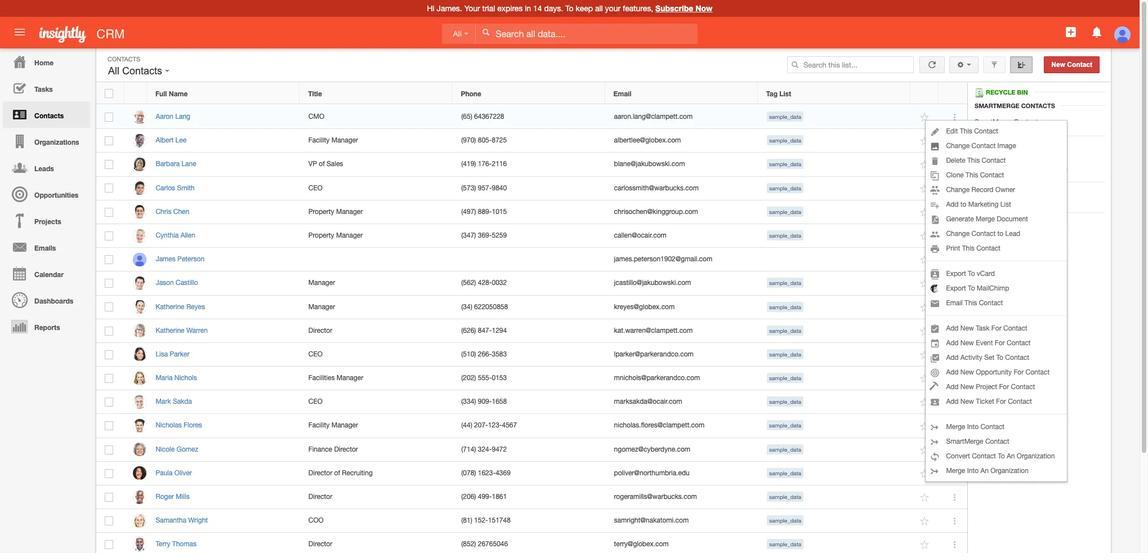 Task type: vqa. For each thing, say whether or not it's contained in the screenshot.
first Follow image from the top
yes



Task type: describe. For each thing, give the bounding box(es) containing it.
nicholas flores link
[[156, 422, 208, 430]]

add new task for contact
[[947, 325, 1028, 332]]

vp of sales cell
[[300, 153, 453, 177]]

property for allen
[[309, 232, 334, 239]]

(206) 499-1861 cell
[[453, 486, 606, 509]]

edit this contact
[[947, 127, 999, 135]]

add new project for contact
[[947, 383, 1036, 391]]

samantha
[[156, 517, 186, 525]]

change contact to lead link
[[926, 226, 1068, 241]]

this for edit
[[960, 127, 973, 135]]

8725
[[492, 136, 507, 144]]

contacts for smartmerge contacts
[[1014, 118, 1042, 126]]

finance director cell
[[300, 438, 453, 462]]

this for delete
[[968, 157, 980, 165]]

mnichols@parkerandco.com
[[614, 374, 700, 382]]

katherine warren link
[[156, 327, 213, 334]]

katherine for katherine warren
[[156, 327, 185, 334]]

sample_data for rogeramills@warbucks.com
[[770, 494, 802, 500]]

barbara lane link
[[156, 160, 202, 168]]

cog image
[[957, 61, 965, 69]]

sample_data for mnichols@parkerandco.com
[[770, 375, 802, 381]]

sample_data for kreyes@globex.com
[[770, 303, 802, 310]]

opportunity
[[977, 368, 1012, 376]]

calendar link
[[3, 260, 90, 287]]

add to marketing list link
[[926, 197, 1068, 212]]

manager cell for (562) 428-0032
[[300, 272, 453, 295]]

export up image
[[1006, 132, 1031, 140]]

207-
[[474, 422, 488, 430]]

director cell for (852)
[[300, 533, 453, 553]]

director of recruiting cell
[[300, 462, 453, 486]]

ngomez@cyberdyne.com cell
[[606, 438, 759, 462]]

1294
[[492, 327, 507, 334]]

0032
[[492, 279, 507, 287]]

for for event
[[995, 339, 1005, 347]]

edit this contact link
[[926, 124, 1068, 139]]

lead
[[1006, 230, 1021, 238]]

contacts for export contacts and notes
[[1007, 165, 1034, 172]]

805-
[[478, 136, 492, 144]]

lparker@parkerandco.com cell
[[606, 343, 759, 367]]

(206)
[[462, 493, 476, 501]]

add for add new project for contact
[[947, 383, 959, 391]]

aaron lang
[[156, 113, 190, 121]]

1 vertical spatial list
[[1001, 201, 1012, 208]]

coo cell
[[300, 509, 453, 533]]

sample_data for marksakda@ocair.com
[[770, 398, 802, 405]]

for for opportunity
[[1014, 368, 1024, 376]]

nicole gomez
[[156, 445, 198, 453]]

projects link
[[3, 207, 90, 234]]

sample_data for carlossmith@warbucks.com
[[770, 185, 802, 191]]

(714) 324-9472 cell
[[453, 438, 606, 462]]

sample_data for aaron.lang@clampett.com
[[770, 113, 802, 120]]

row containing full name
[[96, 83, 967, 104]]

merge for merge into contact
[[947, 423, 966, 431]]

(44) 207-123-4567 cell
[[453, 414, 606, 438]]

and for import contacts and notes
[[1036, 149, 1048, 157]]

lparker@parkerandco.com
[[614, 350, 694, 358]]

row containing katherine warren
[[96, 319, 968, 343]]

manager for (202) 555-0153
[[337, 374, 363, 382]]

rogeramills@warbucks.com cell
[[606, 486, 759, 509]]

(510)
[[462, 350, 476, 358]]

266-
[[478, 350, 492, 358]]

to inside convert contact to an organization link
[[998, 452, 1005, 460]]

add for add new opportunity for contact
[[947, 368, 959, 376]]

days.
[[545, 4, 564, 13]]

property for chen
[[309, 208, 334, 216]]

ceo for sakda
[[309, 398, 323, 406]]

to inside the hi james. your trial expires in 14 days. to keep all your features, subscribe now
[[566, 4, 574, 13]]

row containing mark sakda
[[96, 391, 968, 414]]

smartmerge contact
[[947, 438, 1010, 446]]

sample_data for poliver@northumbria.edu
[[770, 470, 802, 477]]

generate merge document
[[947, 215, 1029, 223]]

allen
[[181, 232, 195, 239]]

dashboards
[[34, 297, 73, 305]]

add new ticket for contact
[[947, 398, 1033, 406]]

new for add new ticket for contact
[[961, 398, 975, 406]]

0 horizontal spatial to
[[961, 201, 967, 208]]

facility manager for (44)
[[309, 422, 358, 430]]

parker
[[170, 350, 190, 358]]

export contacts and notes
[[983, 165, 1068, 172]]

row containing katherine reyes
[[96, 295, 968, 319]]

sample_data for callen@ocair.com
[[770, 232, 802, 239]]

facility manager cell for (970) 805-8725
[[300, 129, 453, 153]]

follow image for poliver@northumbria.edu
[[920, 469, 931, 479]]

row containing nicholas flores
[[96, 414, 968, 438]]

crm
[[97, 27, 125, 41]]

refresh list image
[[927, 61, 938, 69]]

merge into an organization link
[[926, 464, 1068, 478]]

director cell for (206)
[[300, 486, 453, 509]]

cmo cell
[[300, 105, 453, 129]]

(562)
[[462, 279, 476, 287]]

change for change contact image
[[947, 142, 970, 150]]

export to vcard link
[[926, 266, 1068, 281]]

tags
[[1007, 209, 1023, 216]]

add new opportunity for contact
[[947, 368, 1050, 376]]

chen
[[173, 208, 189, 216]]

convert contact to an organization link
[[926, 449, 1068, 464]]

sample_data for nicholas.flores@clampett.com
[[770, 422, 802, 429]]

sample_data for jcastillo@jakubowski.com
[[770, 280, 802, 286]]

this for clone
[[966, 171, 979, 179]]

1 vertical spatial your
[[975, 179, 993, 186]]

property manager cell for (347)
[[300, 224, 453, 248]]

add new project for contact link
[[926, 380, 1068, 394]]

follow image for callen@ocair.com
[[920, 231, 931, 242]]

add for add activity set to contact
[[947, 354, 959, 362]]

maria nichols link
[[156, 374, 203, 382]]

barbara
[[156, 160, 180, 168]]

hi
[[427, 4, 435, 13]]

1623-
[[478, 469, 496, 477]]

add for add to marketing list
[[947, 201, 959, 208]]

jcastillo@jakubowski.com cell
[[606, 272, 759, 295]]

show sidebar image
[[1018, 61, 1026, 69]]

(347)
[[462, 232, 476, 239]]

new for add new project for contact
[[961, 383, 975, 391]]

albert lee link
[[156, 136, 192, 144]]

all for all
[[453, 29, 462, 38]]

notifications image
[[1091, 25, 1104, 39]]

nicholas.flores@clampett.com cell
[[606, 414, 759, 438]]

(419)
[[462, 160, 476, 168]]

emails link
[[3, 234, 90, 260]]

follow image for ngomez@cyberdyne.com
[[920, 445, 931, 456]]

albertlee@globex.com cell
[[606, 129, 759, 153]]

marksakda@ocair.com
[[614, 398, 683, 406]]

vp of sales
[[309, 160, 343, 168]]

Search all data.... text field
[[476, 24, 698, 44]]

Search this list... text field
[[788, 56, 914, 73]]

row containing samantha wright
[[96, 509, 968, 533]]

row containing jason castillo
[[96, 272, 968, 295]]

chrisochen@kinggroup.com cell
[[606, 200, 759, 224]]

follow image for mnichols@parkerandco.com
[[920, 374, 931, 384]]

marksakda@ocair.com cell
[[606, 391, 759, 414]]

row containing barbara lane
[[96, 153, 968, 177]]

recent
[[995, 179, 1020, 186]]

navigation containing home
[[0, 48, 90, 340]]

coo
[[309, 517, 324, 525]]

smartmerge for smartmerge contacts
[[975, 102, 1020, 109]]

to inside export to vcard link
[[969, 270, 976, 278]]

13-nov-23 import
[[983, 195, 1039, 203]]

sample_data for blane@jakubowski.com
[[770, 161, 802, 168]]

director for the director cell related to (206)
[[309, 493, 333, 501]]

(34)
[[462, 303, 473, 311]]

follow image for carlossmith@warbucks.com
[[920, 183, 931, 194]]

(65) 64367228 cell
[[453, 105, 606, 129]]

contact tags
[[975, 209, 1023, 216]]

into for contact
[[968, 423, 979, 431]]

row containing paula oliver
[[96, 462, 968, 486]]

contact inside 'link'
[[980, 299, 1004, 307]]

new for add new opportunity for contact
[[961, 368, 975, 376]]

your recent imports
[[975, 179, 1051, 186]]

(970)
[[462, 136, 476, 144]]

export contacts and notes link
[[975, 165, 1068, 172]]

(078) 1623-4369 cell
[[453, 462, 606, 486]]

sample_data for terry@globex.com
[[770, 541, 802, 548]]

and for export contacts and notes
[[1036, 165, 1048, 172]]

1 horizontal spatial an
[[1007, 452, 1015, 460]]

row containing chris chen
[[96, 200, 968, 224]]

0 horizontal spatial an
[[981, 467, 989, 475]]

property manager cell for (497)
[[300, 200, 453, 224]]

change for change contact to lead
[[947, 230, 970, 238]]

(334) 909-1658 cell
[[453, 391, 606, 414]]

for for project
[[1000, 383, 1010, 391]]

smartmerge for smartmerge contact
[[947, 438, 984, 446]]

export for vcard
[[947, 270, 967, 278]]

for for ticket
[[997, 398, 1007, 406]]

carlossmith@warbucks.com cell
[[606, 177, 759, 200]]

row containing carlos smith
[[96, 177, 968, 200]]

james.
[[437, 4, 462, 13]]

thomas
[[172, 541, 197, 548]]

terry@globex.com
[[614, 541, 669, 548]]

contacts up organizations link
[[34, 112, 64, 120]]

(714)
[[462, 445, 476, 453]]

64367228
[[474, 113, 505, 121]]

image
[[998, 142, 1017, 150]]

add activity set to contact
[[947, 354, 1030, 362]]

cynthia allen
[[156, 232, 195, 239]]

smith
[[177, 184, 195, 192]]

sample_data for lparker@parkerandco.com
[[770, 351, 802, 358]]

director for the director cell for (626)
[[309, 327, 333, 334]]

import for import contacts and notes
[[985, 149, 1005, 157]]

delete this contact link
[[926, 153, 1068, 168]]

contact inside "link"
[[1026, 368, 1050, 376]]

marketing
[[969, 201, 999, 208]]

email for email this contact
[[947, 299, 963, 307]]

terry thomas
[[156, 541, 197, 548]]

jason castillo
[[156, 279, 198, 287]]

follow image for lparker@parkerandco.com
[[920, 350, 931, 361]]

follow image for kreyes@globex.com
[[920, 302, 931, 313]]

(510) 266-3583
[[462, 350, 507, 358]]

this for print
[[963, 245, 975, 252]]

barbara lane
[[156, 160, 196, 168]]

(970) 805-8725 cell
[[453, 129, 606, 153]]

tags
[[997, 243, 1011, 251]]

(852) 26765046 cell
[[453, 533, 606, 553]]

paula oliver link
[[156, 469, 198, 477]]

row containing cynthia allen
[[96, 224, 968, 248]]

mnichols@parkerandco.com cell
[[606, 367, 759, 391]]

import for import / export
[[975, 132, 1000, 140]]

428-
[[478, 279, 492, 287]]

(573) 957-9840 cell
[[453, 177, 606, 200]]

aaron.lang@clampett.com cell
[[606, 105, 759, 129]]

reports link
[[3, 313, 90, 340]]

to inside add activity set to contact link
[[997, 354, 1004, 362]]

909-
[[478, 398, 492, 406]]

full
[[155, 90, 167, 98]]

leads
[[34, 165, 54, 173]]

(573) 957-9840
[[462, 184, 507, 192]]

katherine reyes link
[[156, 303, 211, 311]]



Task type: locate. For each thing, give the bounding box(es) containing it.
3 follow image from the top
[[920, 207, 931, 218]]

2 follow image from the top
[[920, 183, 931, 194]]

opportunities
[[34, 191, 78, 199]]

export
[[1006, 132, 1031, 140], [985, 165, 1005, 172], [947, 270, 967, 278], [947, 285, 967, 292]]

email down "export to mailchimp"
[[947, 299, 963, 307]]

to inside export to mailchimp link
[[969, 285, 976, 292]]

2 facility manager cell from the top
[[300, 414, 453, 438]]

manager for (44) 207-123-4567
[[332, 422, 358, 430]]

add down add activity set to contact
[[947, 368, 959, 376]]

property manager for (497)
[[309, 208, 363, 216]]

0 vertical spatial import
[[975, 132, 1000, 140]]

0 vertical spatial into
[[968, 423, 979, 431]]

import up change contact image
[[975, 132, 1000, 140]]

import / export
[[975, 132, 1031, 140]]

facility manager up finance director
[[309, 422, 358, 430]]

nicole
[[156, 445, 175, 453]]

151748
[[488, 517, 511, 525]]

None checkbox
[[105, 184, 113, 193], [105, 208, 113, 217], [105, 231, 113, 240], [105, 303, 113, 312], [105, 374, 113, 383], [105, 422, 113, 431], [105, 469, 113, 478], [105, 493, 113, 502], [105, 184, 113, 193], [105, 208, 113, 217], [105, 231, 113, 240], [105, 303, 113, 312], [105, 374, 113, 383], [105, 422, 113, 431], [105, 469, 113, 478], [105, 493, 113, 502]]

contacts
[[108, 56, 140, 63], [122, 65, 162, 77], [34, 112, 64, 120], [1014, 118, 1042, 126], [1007, 149, 1034, 157], [1007, 165, 1034, 172]]

director up director of recruiting at the left bottom
[[334, 445, 358, 453]]

facility manager cell for (44) 207-123-4567
[[300, 414, 453, 438]]

to down export to vcard
[[969, 285, 976, 292]]

1 row from the top
[[96, 83, 967, 104]]

(626) 847-1294
[[462, 327, 507, 334]]

smartmerge for smartmerge contacts
[[975, 118, 1012, 126]]

2 manager cell from the top
[[300, 295, 453, 319]]

add left event
[[947, 339, 959, 347]]

change up delete
[[947, 142, 970, 150]]

622050858
[[474, 303, 508, 311]]

(626) 847-1294 cell
[[453, 319, 606, 343]]

director down the finance
[[309, 469, 333, 477]]

into up smartmerge contact
[[968, 423, 979, 431]]

change record owner link
[[926, 183, 1068, 197]]

4 row from the top
[[96, 153, 968, 177]]

sample_data for chrisochen@kinggroup.com
[[770, 208, 802, 215]]

import down /
[[985, 149, 1005, 157]]

contacts up export contacts and notes link
[[1007, 149, 1034, 157]]

2 into from the top
[[968, 467, 979, 475]]

12 follow image from the top
[[920, 540, 931, 551]]

manager inside "cell"
[[337, 374, 363, 382]]

3 row from the top
[[96, 129, 968, 153]]

0 vertical spatial your
[[465, 4, 480, 13]]

new left task
[[961, 325, 975, 332]]

row containing aaron lang
[[96, 105, 968, 129]]

all down crm
[[108, 65, 119, 77]]

this up clone this contact
[[968, 157, 980, 165]]

navigation
[[0, 48, 90, 340]]

follow image
[[920, 160, 931, 170], [920, 183, 931, 194], [920, 231, 931, 242], [920, 255, 931, 265], [920, 374, 931, 384], [920, 445, 931, 456], [920, 516, 931, 527]]

mills
[[176, 493, 190, 501]]

event
[[977, 339, 994, 347]]

6 add from the top
[[947, 383, 959, 391]]

clone this contact
[[947, 171, 1005, 179]]

blane@jakubowski.com cell
[[606, 153, 759, 177]]

list
[[780, 90, 792, 98], [1001, 201, 1012, 208]]

for down "add new opportunity for contact" on the right of the page
[[1000, 383, 1010, 391]]

export for and
[[985, 165, 1005, 172]]

0 vertical spatial katherine
[[156, 303, 185, 311]]

to down smartmerge contact link on the bottom of the page
[[998, 452, 1005, 460]]

5 row from the top
[[96, 177, 968, 200]]

1 property from the top
[[309, 208, 334, 216]]

smartmerge contact link
[[926, 434, 1068, 449]]

delete
[[947, 157, 966, 165]]

for inside the add new ticket for contact link
[[997, 398, 1007, 406]]

10 follow image from the top
[[920, 469, 931, 479]]

1 vertical spatial merge
[[947, 423, 966, 431]]

17 row from the top
[[96, 462, 968, 486]]

poliver@northumbria.edu cell
[[606, 462, 759, 486]]

2 ceo from the top
[[309, 350, 323, 358]]

director inside "cell"
[[309, 469, 333, 477]]

add for add new task for contact
[[947, 325, 959, 332]]

property manager for (347)
[[309, 232, 363, 239]]

document
[[997, 215, 1029, 223]]

row containing james peterson
[[96, 248, 968, 272]]

manager for (347) 369-5259
[[336, 232, 363, 239]]

6 follow image from the top
[[920, 445, 931, 456]]

2 ceo cell from the top
[[300, 343, 453, 367]]

property manager
[[309, 208, 363, 216], [309, 232, 363, 239]]

an down convert contact to an organization link
[[981, 467, 989, 475]]

merge for merge into an organization
[[947, 467, 966, 475]]

change for change record owner
[[947, 186, 970, 194]]

contacts up full
[[122, 65, 162, 77]]

1 vertical spatial import
[[985, 149, 1005, 157]]

show list view filters image
[[991, 61, 999, 69]]

of for vp
[[319, 160, 325, 168]]

smartmerge up /
[[975, 118, 1012, 126]]

facility manager cell up director of recruiting "cell"
[[300, 414, 453, 438]]

ceo cell down sales at the left of the page
[[300, 177, 453, 200]]

1 vertical spatial director cell
[[300, 486, 453, 509]]

facilities manager
[[309, 374, 363, 382]]

katherine reyes
[[156, 303, 205, 311]]

add for add new ticket for contact
[[947, 398, 959, 406]]

all link
[[442, 24, 476, 44]]

all inside button
[[108, 65, 119, 77]]

nicole gomez link
[[156, 445, 204, 453]]

contacts inside button
[[122, 65, 162, 77]]

2 property manager cell from the top
[[300, 224, 453, 248]]

0 vertical spatial facility manager
[[309, 136, 358, 144]]

bin
[[1018, 88, 1029, 96]]

follow image for samright@nakatomi.com
[[920, 516, 931, 527]]

oliver
[[175, 469, 192, 477]]

recruiting
[[342, 469, 373, 477]]

2 facility manager from the top
[[309, 422, 358, 430]]

4 follow image from the top
[[920, 279, 931, 289]]

1 vertical spatial ceo
[[309, 350, 323, 358]]

notes up the export contacts and notes
[[1050, 149, 1068, 157]]

to right the set
[[997, 354, 1004, 362]]

1 vertical spatial organization
[[991, 467, 1029, 475]]

2 katherine from the top
[[156, 327, 185, 334]]

into down convert
[[968, 467, 979, 475]]

0 vertical spatial to
[[961, 201, 967, 208]]

3 director cell from the top
[[300, 533, 453, 553]]

2 facility from the top
[[309, 422, 330, 430]]

facility up the finance
[[309, 422, 330, 430]]

this for email
[[965, 299, 978, 307]]

tasks
[[34, 85, 53, 94]]

this right print
[[963, 245, 975, 252]]

0 horizontal spatial your
[[465, 4, 480, 13]]

katherine up lisa parker at left
[[156, 327, 185, 334]]

ceo cell for (510) 266-3583
[[300, 343, 453, 367]]

2 follow image from the top
[[920, 136, 931, 147]]

2 change from the top
[[947, 186, 970, 194]]

hi james. your trial expires in 14 days. to keep all your features, subscribe now
[[427, 3, 713, 13]]

subscribe
[[656, 3, 694, 13]]

new for add new task for contact
[[961, 325, 975, 332]]

new down activity
[[961, 368, 975, 376]]

0 vertical spatial organization
[[1017, 452, 1055, 460]]

director cell
[[300, 319, 453, 343], [300, 486, 453, 509], [300, 533, 453, 553]]

for down the add new project for contact link
[[997, 398, 1007, 406]]

property manager cell
[[300, 200, 453, 224], [300, 224, 453, 248]]

for down add new task for contact link
[[995, 339, 1005, 347]]

(347) 369-5259 cell
[[453, 224, 606, 248]]

merge down convert
[[947, 467, 966, 475]]

follow image for blane@jakubowski.com
[[920, 160, 931, 170]]

26765046
[[478, 541, 508, 548]]

2 vertical spatial smartmerge
[[947, 438, 984, 446]]

follow image for jcastillo@jakubowski.com
[[920, 279, 931, 289]]

5 add from the top
[[947, 368, 959, 376]]

1 vertical spatial notes
[[1050, 165, 1068, 172]]

(626)
[[462, 327, 476, 334]]

1 vertical spatial property
[[309, 232, 334, 239]]

2116
[[492, 160, 507, 168]]

convert
[[947, 452, 971, 460]]

edit
[[947, 127, 959, 135]]

1 vertical spatial of
[[334, 469, 340, 477]]

nicholas.flores@clampett.com
[[614, 422, 705, 430]]

0 vertical spatial property manager
[[309, 208, 363, 216]]

1 director cell from the top
[[300, 319, 453, 343]]

ceo for parker
[[309, 350, 323, 358]]

all
[[453, 29, 462, 38], [108, 65, 119, 77]]

new for add new event for contact
[[961, 339, 975, 347]]

0 vertical spatial ceo
[[309, 184, 323, 192]]

in
[[525, 4, 531, 13]]

1 manager cell from the top
[[300, 272, 453, 295]]

0 horizontal spatial email
[[614, 90, 632, 98]]

follow image for kat.warren@clampett.com
[[920, 326, 931, 337]]

row containing maria nichols
[[96, 367, 968, 391]]

sales
[[327, 160, 343, 168]]

add left task
[[947, 325, 959, 332]]

sample_data for ngomez@cyberdyne.com
[[770, 446, 802, 453]]

smartmerge down recycle
[[975, 102, 1020, 109]]

smartmerge up convert
[[947, 438, 984, 446]]

3 ceo from the top
[[309, 398, 323, 406]]

9 row from the top
[[96, 272, 968, 295]]

merge inside button
[[976, 215, 996, 223]]

ceo down facilities
[[309, 398, 323, 406]]

8 follow image from the top
[[920, 397, 931, 408]]

import contacts and notes
[[983, 149, 1068, 157]]

to left keep
[[566, 4, 574, 13]]

1 horizontal spatial of
[[334, 469, 340, 477]]

6 follow image from the top
[[920, 326, 931, 337]]

imports
[[1022, 179, 1051, 186]]

column header
[[125, 83, 147, 104]]

organization down convert contact to an organization at the right bottom of page
[[991, 467, 1029, 475]]

9 follow image from the top
[[920, 421, 931, 432]]

18 row from the top
[[96, 486, 968, 509]]

facility manager
[[309, 136, 358, 144], [309, 422, 358, 430]]

of right vp
[[319, 160, 325, 168]]

add for add new event for contact
[[947, 339, 959, 347]]

smartmerge
[[975, 102, 1020, 109], [975, 118, 1012, 126], [947, 438, 984, 446]]

generate merge document button
[[926, 212, 1068, 226]]

1 vertical spatial facility manager cell
[[300, 414, 453, 438]]

facility manager cell up sales at the left of the page
[[300, 129, 453, 153]]

1 horizontal spatial email
[[947, 299, 963, 307]]

nov-
[[995, 195, 1010, 203]]

organization down smartmerge contact link on the bottom of the page
[[1017, 452, 1055, 460]]

mark sakda
[[156, 398, 192, 406]]

an down smartmerge contact link on the bottom of the page
[[1007, 452, 1015, 460]]

ceo cell down facilities manager
[[300, 391, 453, 414]]

your inside the hi james. your trial expires in 14 days. to keep all your features, subscribe now
[[465, 4, 480, 13]]

this inside 'link'
[[965, 299, 978, 307]]

4 follow image from the top
[[920, 255, 931, 265]]

organization
[[1017, 452, 1055, 460], [991, 467, 1029, 475]]

follow image for marksakda@ocair.com
[[920, 397, 931, 408]]

facility down cmo
[[309, 136, 330, 144]]

1 vertical spatial and
[[1036, 165, 1048, 172]]

change
[[947, 142, 970, 150], [947, 186, 970, 194], [947, 230, 970, 238]]

james.peterson1902@gmail.com
[[614, 255, 713, 263]]

activity
[[961, 354, 983, 362]]

1 vertical spatial change
[[947, 186, 970, 194]]

samright@nakatomi.com cell
[[606, 509, 759, 533]]

your
[[605, 4, 621, 13]]

smartmerge contacts link
[[975, 118, 1042, 126]]

1 facility from the top
[[309, 136, 330, 144]]

1 vertical spatial ceo cell
[[300, 343, 453, 367]]

ngomez@cyberdyne.com
[[614, 445, 691, 453]]

notes for import contacts and notes
[[1050, 149, 1068, 157]]

0 vertical spatial smartmerge
[[975, 102, 1020, 109]]

row containing albert lee
[[96, 129, 968, 153]]

manager cell
[[300, 272, 453, 295], [300, 295, 453, 319]]

export down print
[[947, 270, 967, 278]]

0 horizontal spatial list
[[780, 90, 792, 98]]

follow image for chrisochen@kinggroup.com
[[920, 207, 931, 218]]

keep
[[576, 4, 593, 13]]

2 vertical spatial merge
[[947, 467, 966, 475]]

0 horizontal spatial of
[[319, 160, 325, 168]]

for right task
[[992, 325, 1002, 332]]

3 ceo cell from the top
[[300, 391, 453, 414]]

1 vertical spatial to
[[998, 230, 1004, 238]]

2 add from the top
[[947, 325, 959, 332]]

manager
[[332, 136, 358, 144], [336, 208, 363, 216], [336, 232, 363, 239], [309, 279, 335, 287], [309, 303, 335, 311], [337, 374, 363, 382], [332, 422, 358, 430]]

cell
[[96, 105, 125, 129], [300, 248, 453, 272], [453, 248, 606, 272], [759, 248, 912, 272]]

for for task
[[992, 325, 1002, 332]]

324-
[[478, 445, 492, 453]]

row group containing aaron lang
[[96, 105, 968, 553]]

7 follow image from the top
[[920, 516, 931, 527]]

manager for (970) 805-8725
[[332, 136, 358, 144]]

trial
[[483, 4, 495, 13]]

(510) 266-3583 cell
[[453, 343, 606, 367]]

1 vertical spatial facility
[[309, 422, 330, 430]]

1 into from the top
[[968, 423, 979, 431]]

ceo cell for (573) 957-9840
[[300, 177, 453, 200]]

3 follow image from the top
[[920, 231, 931, 242]]

add left project on the bottom of the page
[[947, 383, 959, 391]]

1 follow image from the top
[[920, 112, 931, 123]]

(562) 428-0032 cell
[[453, 272, 606, 295]]

1 change from the top
[[947, 142, 970, 150]]

7 row from the top
[[96, 224, 968, 248]]

lisa parker
[[156, 350, 190, 358]]

import contacts and notes link
[[975, 149, 1068, 157]]

7 follow image from the top
[[920, 350, 931, 361]]

ceo cell
[[300, 177, 453, 200], [300, 343, 453, 367], [300, 391, 453, 414]]

roger mills link
[[156, 493, 195, 501]]

katherine down "jason"
[[156, 303, 185, 311]]

2 property from the top
[[309, 232, 334, 239]]

ceo up facilities
[[309, 350, 323, 358]]

director cell for (626)
[[300, 319, 453, 343]]

aaron
[[156, 113, 174, 121]]

this right "edit"
[[960, 127, 973, 135]]

847-
[[478, 327, 492, 334]]

new left ticket
[[961, 398, 975, 406]]

director up facilities
[[309, 327, 333, 334]]

2 row from the top
[[96, 105, 968, 129]]

row containing terry thomas
[[96, 533, 968, 553]]

(562) 428-0032
[[462, 279, 507, 287]]

2 vertical spatial ceo cell
[[300, 391, 453, 414]]

1 follow image from the top
[[920, 160, 931, 170]]

for inside the add new project for contact link
[[1000, 383, 1010, 391]]

export up recent
[[985, 165, 1005, 172]]

10 row from the top
[[96, 295, 968, 319]]

to left vcard
[[969, 270, 976, 278]]

1 vertical spatial an
[[981, 467, 989, 475]]

13 row from the top
[[96, 367, 968, 391]]

export for mailchimp
[[947, 285, 967, 292]]

8 row from the top
[[96, 248, 968, 272]]

all for all contacts
[[108, 65, 119, 77]]

None checkbox
[[105, 89, 113, 98], [105, 113, 113, 122], [105, 136, 113, 145], [105, 160, 113, 169], [105, 255, 113, 264], [105, 279, 113, 288], [105, 327, 113, 336], [105, 350, 113, 359], [105, 398, 113, 407], [105, 445, 113, 454], [105, 517, 113, 526], [105, 540, 113, 549], [105, 89, 113, 98], [105, 113, 113, 122], [105, 136, 113, 145], [105, 160, 113, 169], [105, 255, 113, 264], [105, 279, 113, 288], [105, 327, 113, 336], [105, 350, 113, 359], [105, 398, 113, 407], [105, 445, 113, 454], [105, 517, 113, 526], [105, 540, 113, 549]]

2 vertical spatial import
[[1019, 195, 1039, 203]]

to up generate
[[961, 201, 967, 208]]

1 ceo cell from the top
[[300, 177, 453, 200]]

for inside add new opportunity for contact "link"
[[1014, 368, 1024, 376]]

(34) 622050858 cell
[[453, 295, 606, 319]]

all down james.
[[453, 29, 462, 38]]

0 vertical spatial notes
[[1050, 149, 1068, 157]]

merge up s
[[976, 215, 996, 223]]

2 director cell from the top
[[300, 486, 453, 509]]

email inside 'link'
[[947, 299, 963, 307]]

1 katherine from the top
[[156, 303, 185, 311]]

14 row from the top
[[96, 391, 968, 414]]

of for director
[[334, 469, 340, 477]]

3583
[[492, 350, 507, 358]]

0 vertical spatial all
[[453, 29, 462, 38]]

1 add from the top
[[947, 201, 959, 208]]

0 vertical spatial list
[[780, 90, 792, 98]]

property
[[309, 208, 334, 216], [309, 232, 334, 239]]

for right "opportunity"
[[1014, 368, 1024, 376]]

0 horizontal spatial all
[[108, 65, 119, 77]]

new up activity
[[961, 339, 975, 347]]

new inside "link"
[[961, 368, 975, 376]]

facility manager cell
[[300, 129, 453, 153], [300, 414, 453, 438]]

1 vertical spatial property manager
[[309, 232, 363, 239]]

sample_data link
[[986, 225, 1023, 237]]

calendar
[[34, 270, 64, 279]]

convert contact to an organization
[[947, 452, 1055, 460]]

add new task for contact link
[[926, 321, 1068, 336]]

for inside add new event for contact link
[[995, 339, 1005, 347]]

follow image for aaron.lang@clampett.com
[[920, 112, 931, 123]]

albertlee@globex.com
[[614, 136, 681, 144]]

contacts up all contacts
[[108, 56, 140, 63]]

of inside "cell"
[[334, 469, 340, 477]]

5 follow image from the top
[[920, 302, 931, 313]]

contacts up the your recent imports
[[1007, 165, 1034, 172]]

follow image for albertlee@globex.com
[[920, 136, 931, 147]]

sample_data for samright@nakatomi.com
[[770, 517, 802, 524]]

import right 23
[[1019, 195, 1039, 203]]

follow image for rogeramills@warbucks.com
[[920, 492, 931, 503]]

row containing lisa parker
[[96, 343, 968, 367]]

no tags link
[[986, 243, 1011, 251]]

1 vertical spatial smartmerge
[[975, 118, 1012, 126]]

ceo down vp
[[309, 184, 323, 192]]

chris chen
[[156, 208, 189, 216]]

1 notes from the top
[[1050, 149, 1068, 157]]

facility manager for (970)
[[309, 136, 358, 144]]

1 property manager from the top
[[309, 208, 363, 216]]

owner
[[996, 186, 1016, 194]]

add left ticket
[[947, 398, 959, 406]]

change down clone in the right of the page
[[947, 186, 970, 194]]

0 vertical spatial facility
[[309, 136, 330, 144]]

176-
[[478, 160, 492, 168]]

0 vertical spatial and
[[1036, 149, 1048, 157]]

add up generate
[[947, 201, 959, 208]]

1 vertical spatial all
[[108, 65, 119, 77]]

2 vertical spatial change
[[947, 230, 970, 238]]

sample_data
[[770, 113, 802, 120], [770, 137, 802, 144], [770, 161, 802, 168], [770, 185, 802, 191], [770, 208, 802, 215], [989, 228, 1021, 234], [770, 232, 802, 239], [770, 280, 802, 286], [770, 303, 802, 310], [770, 327, 802, 334], [770, 351, 802, 358], [770, 375, 802, 381], [770, 398, 802, 405], [770, 422, 802, 429], [770, 446, 802, 453], [770, 470, 802, 477], [770, 494, 802, 500], [770, 517, 802, 524], [770, 541, 802, 548]]

add left activity
[[947, 354, 959, 362]]

20 row from the top
[[96, 533, 968, 553]]

1 vertical spatial katherine
[[156, 327, 185, 334]]

1 vertical spatial email
[[947, 299, 963, 307]]

callen@ocair.com cell
[[606, 224, 759, 248]]

email for email
[[614, 90, 632, 98]]

row containing roger mills
[[96, 486, 968, 509]]

sample_data for albertlee@globex.com
[[770, 137, 802, 144]]

12 row from the top
[[96, 343, 968, 367]]

white image
[[482, 28, 490, 36]]

2 vertical spatial director cell
[[300, 533, 453, 553]]

manager cell for (34) 622050858
[[300, 295, 453, 319]]

carlos
[[156, 184, 175, 192]]

1 vertical spatial into
[[968, 467, 979, 475]]

19 row from the top
[[96, 509, 968, 533]]

369-
[[478, 232, 492, 239]]

director up coo
[[309, 493, 333, 501]]

director for (852) the director cell
[[309, 541, 333, 548]]

director for director of recruiting
[[309, 469, 333, 477]]

facility for flores
[[309, 422, 330, 430]]

director down coo
[[309, 541, 333, 548]]

16 row from the top
[[96, 438, 968, 462]]

merge up smartmerge contact
[[947, 423, 966, 431]]

1 horizontal spatial all
[[453, 29, 462, 38]]

merge into contact
[[947, 423, 1005, 431]]

and up the export contacts and notes
[[1036, 149, 1048, 157]]

0 vertical spatial email
[[614, 90, 632, 98]]

ceo cell for (334) 909-1658
[[300, 391, 453, 414]]

0 vertical spatial an
[[1007, 452, 1015, 460]]

of inside cell
[[319, 160, 325, 168]]

contacts for import contacts and notes
[[1007, 149, 1034, 157]]

search image
[[792, 61, 799, 69]]

change down generate
[[947, 230, 970, 238]]

row containing nicole gomez
[[96, 438, 968, 462]]

(81)
[[462, 517, 473, 525]]

notes for export contacts and notes
[[1050, 165, 1068, 172]]

new right show sidebar image
[[1052, 61, 1066, 69]]

follow image for james.peterson1902@gmail.com
[[920, 255, 931, 265]]

3 change from the top
[[947, 230, 970, 238]]

kreyes@globex.com cell
[[606, 295, 759, 319]]

0 vertical spatial director cell
[[300, 319, 453, 343]]

chrisochen@kinggroup.com
[[614, 208, 698, 216]]

new left project on the bottom of the page
[[961, 383, 975, 391]]

for inside add new task for contact link
[[992, 325, 1002, 332]]

email up aaron.lang@clampett.com
[[614, 90, 632, 98]]

(81) 152-151748 cell
[[453, 509, 606, 533]]

1 horizontal spatial your
[[975, 179, 993, 186]]

follow image for nicholas.flores@clampett.com
[[920, 421, 931, 432]]

2 notes from the top
[[1050, 165, 1068, 172]]

(714) 324-9472
[[462, 445, 507, 453]]

castillo
[[176, 279, 198, 287]]

and up 'imports' on the right of page
[[1036, 165, 1048, 172]]

11 follow image from the top
[[920, 492, 931, 503]]

1 vertical spatial facility manager
[[309, 422, 358, 430]]

0 vertical spatial property
[[309, 208, 334, 216]]

add inside "link"
[[947, 368, 959, 376]]

1 facility manager from the top
[[309, 136, 358, 144]]

6 row from the top
[[96, 200, 968, 224]]

0 vertical spatial ceo cell
[[300, 177, 453, 200]]

0 vertical spatial change
[[947, 142, 970, 150]]

ceo for smith
[[309, 184, 323, 192]]

2 vertical spatial ceo
[[309, 398, 323, 406]]

recycle bin
[[986, 88, 1029, 96]]

3 add from the top
[[947, 339, 959, 347]]

4 add from the top
[[947, 354, 959, 362]]

contacts for all contacts
[[122, 65, 162, 77]]

15 row from the top
[[96, 414, 968, 438]]

of left recruiting
[[334, 469, 340, 477]]

(497) 889-1015 cell
[[453, 200, 606, 224]]

0 vertical spatial facility manager cell
[[300, 129, 453, 153]]

5 follow image from the top
[[920, 374, 931, 384]]

facility manager up sales at the left of the page
[[309, 136, 358, 144]]

notes up 'imports' on the right of page
[[1050, 165, 1068, 172]]

sample_data for kat.warren@clampett.com
[[770, 327, 802, 334]]

957-
[[478, 184, 492, 192]]

facility for lee
[[309, 136, 330, 144]]

0 vertical spatial merge
[[976, 215, 996, 223]]

an
[[1007, 452, 1015, 460], [981, 467, 989, 475]]

this down "delete this contact"
[[966, 171, 979, 179]]

follow image
[[920, 112, 931, 123], [920, 136, 931, 147], [920, 207, 931, 218], [920, 279, 931, 289], [920, 302, 931, 313], [920, 326, 931, 337], [920, 350, 931, 361], [920, 397, 931, 408], [920, 421, 931, 432], [920, 469, 931, 479], [920, 492, 931, 503], [920, 540, 931, 551]]

(347) 369-5259
[[462, 232, 507, 239]]

1 ceo from the top
[[309, 184, 323, 192]]

ceo cell up facilities manager
[[300, 343, 453, 367]]

kat.warren@clampett.com cell
[[606, 319, 759, 343]]

(419) 176-2116 cell
[[453, 153, 606, 177]]

1 horizontal spatial list
[[1001, 201, 1012, 208]]

manager for (497) 889-1015
[[336, 208, 363, 216]]

contacts down contacts
[[1014, 118, 1042, 126]]

title
[[308, 90, 322, 98]]

1 horizontal spatial to
[[998, 230, 1004, 238]]

2 property manager from the top
[[309, 232, 363, 239]]

export down export to vcard
[[947, 285, 967, 292]]

this down "export to mailchimp"
[[965, 299, 978, 307]]

11 row from the top
[[96, 319, 968, 343]]

into for an
[[968, 467, 979, 475]]

(202) 555-0153 cell
[[453, 367, 606, 391]]

(970) 805-8725
[[462, 136, 507, 144]]

james.peterson1902@gmail.com cell
[[606, 248, 759, 272]]

callen@ocair.com
[[614, 232, 667, 239]]

to left lead
[[998, 230, 1004, 238]]

terry@globex.com cell
[[606, 533, 759, 553]]

1 facility manager cell from the top
[[300, 129, 453, 153]]

katherine for katherine reyes
[[156, 303, 185, 311]]

facilities manager cell
[[300, 367, 453, 391]]

row
[[96, 83, 967, 104], [96, 105, 968, 129], [96, 129, 968, 153], [96, 153, 968, 177], [96, 177, 968, 200], [96, 200, 968, 224], [96, 224, 968, 248], [96, 248, 968, 272], [96, 272, 968, 295], [96, 295, 968, 319], [96, 319, 968, 343], [96, 343, 968, 367], [96, 367, 968, 391], [96, 391, 968, 414], [96, 414, 968, 438], [96, 438, 968, 462], [96, 462, 968, 486], [96, 486, 968, 509], [96, 509, 968, 533], [96, 533, 968, 553]]

0 vertical spatial of
[[319, 160, 325, 168]]

1 property manager cell from the top
[[300, 200, 453, 224]]

row group
[[96, 105, 968, 553]]

7 add from the top
[[947, 398, 959, 406]]



